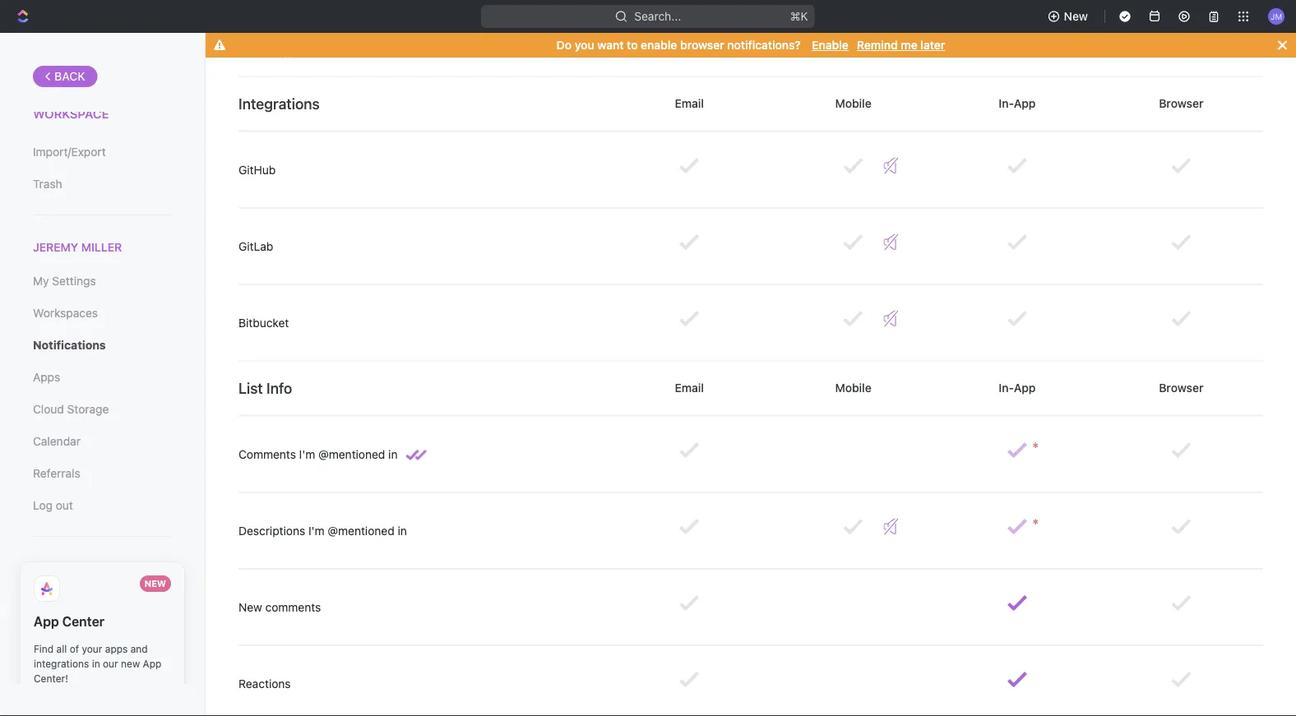 Task type: describe. For each thing, give the bounding box(es) containing it.
my
[[33, 275, 49, 288]]

comments
[[239, 448, 296, 461]]

want
[[598, 38, 624, 52]]

new comments
[[239, 601, 321, 614]]

email for integrations
[[672, 96, 707, 110]]

back link
[[33, 66, 98, 87]]

browser
[[680, 38, 725, 52]]

in inside find all of your apps and integrations in our new app center!
[[92, 658, 100, 670]]

in-app for list info
[[996, 381, 1039, 394]]

me
[[901, 38, 918, 52]]

notifications
[[33, 339, 106, 352]]

@mentioned for comments i'm @mentioned in
[[318, 448, 385, 461]]

bitbucket
[[239, 316, 289, 329]]

i'm for comments
[[299, 448, 315, 461]]

workspace
[[33, 107, 109, 121]]

mobile for integrations
[[832, 96, 875, 110]]

back
[[54, 70, 85, 83]]

browser for clickapps
[[1156, 42, 1207, 55]]

app inside find all of your apps and integrations in our new app center!
[[143, 658, 162, 670]]

later
[[921, 38, 946, 52]]

of
[[70, 644, 79, 655]]

apps
[[33, 371, 60, 384]]

shultz's
[[68, 90, 127, 105]]

descriptions i'm @mentioned in
[[239, 524, 407, 538]]

notifications?
[[728, 38, 801, 52]]

remind
[[857, 38, 898, 52]]

off image for integrations
[[884, 234, 899, 251]]

email for list info
[[672, 381, 707, 394]]

comments
[[265, 601, 321, 614]]

and
[[131, 644, 148, 655]]

comments i'm @mentioned in
[[239, 448, 398, 461]]

my settings link
[[33, 268, 172, 296]]

integrations
[[34, 658, 89, 670]]

in-app for clickapps
[[996, 42, 1039, 55]]

mobile for clickapps
[[832, 42, 875, 55]]

your
[[82, 644, 102, 655]]

email for clickapps
[[672, 42, 707, 55]]

import/export link
[[33, 138, 172, 166]]

in- for list info
[[999, 381, 1014, 394]]

new
[[121, 658, 140, 670]]

in- for clickapps
[[999, 42, 1014, 55]]

calendar link
[[33, 428, 172, 456]]

trash link
[[33, 170, 172, 198]]

to
[[627, 38, 638, 52]]

workspaces link
[[33, 300, 172, 328]]

integrations
[[239, 95, 320, 112]]

off image
[[884, 311, 899, 327]]

log
[[33, 499, 53, 513]]

enable
[[812, 38, 849, 52]]

in for descriptions i'm @mentioned in
[[398, 524, 407, 538]]

cloud
[[33, 403, 64, 416]]

you
[[575, 38, 595, 52]]

log out link
[[33, 492, 172, 520]]



Task type: locate. For each thing, give the bounding box(es) containing it.
1 vertical spatial in
[[398, 524, 407, 538]]

0 vertical spatial in-
[[999, 42, 1014, 55]]

notifications link
[[33, 332, 172, 360]]

storage
[[67, 403, 109, 416]]

new for comments
[[239, 601, 262, 614]]

mobile
[[832, 42, 875, 55], [832, 96, 875, 110], [832, 381, 875, 394]]

browser
[[1156, 42, 1207, 55], [1156, 96, 1207, 110], [1156, 381, 1207, 394]]

app for list info
[[1014, 381, 1036, 394]]

1 horizontal spatial new
[[239, 601, 262, 614]]

2 browser from the top
[[1156, 96, 1207, 110]]

list info
[[239, 379, 292, 397]]

enable
[[641, 38, 677, 52]]

1 email from the top
[[672, 42, 707, 55]]

gitlab
[[239, 239, 273, 253]]

new inside button
[[1064, 9, 1088, 23]]

new
[[1064, 9, 1088, 23], [145, 579, 166, 590], [239, 601, 262, 614]]

jm button
[[1264, 3, 1290, 30]]

our
[[103, 658, 118, 670]]

jeremy miller
[[33, 241, 122, 254]]

new button
[[1041, 3, 1098, 30]]

2 email from the top
[[672, 96, 707, 110]]

1 vertical spatial in-app
[[996, 96, 1039, 110]]

3 browser from the top
[[1156, 381, 1207, 394]]

2 off image from the top
[[884, 234, 899, 251]]

trash
[[33, 177, 62, 191]]

1 mobile from the top
[[832, 42, 875, 55]]

1 vertical spatial mobile
[[832, 96, 875, 110]]

1 in- from the top
[[999, 42, 1014, 55]]

3 off image from the top
[[884, 519, 899, 535]]

calendar
[[33, 435, 81, 449]]

0 vertical spatial @mentioned
[[318, 448, 385, 461]]

jm
[[1271, 11, 1283, 21]]

i'm for descriptions
[[308, 524, 325, 538]]

off image
[[884, 158, 899, 174], [884, 234, 899, 251], [884, 519, 899, 535]]

log out
[[33, 499, 73, 513]]

2 vertical spatial in-
[[999, 381, 1014, 394]]

2 vertical spatial new
[[239, 601, 262, 614]]

1 off image from the top
[[884, 158, 899, 174]]

3 mobile from the top
[[832, 381, 875, 394]]

2 horizontal spatial new
[[1064, 9, 1088, 23]]

2 in-app from the top
[[996, 96, 1039, 110]]

center!
[[34, 673, 68, 685]]

apps link
[[33, 364, 172, 392]]

0 vertical spatial browser
[[1156, 42, 1207, 55]]

descriptions
[[239, 524, 305, 538]]

i'm
[[299, 448, 315, 461], [308, 524, 325, 538]]

referrals
[[33, 467, 80, 481]]

find all of your apps and integrations in our new app center!
[[34, 644, 162, 685]]

3 in- from the top
[[999, 381, 1014, 394]]

1 vertical spatial off image
[[884, 234, 899, 251]]

app for integrations
[[1014, 96, 1036, 110]]

@mentioned
[[318, 448, 385, 461], [328, 524, 395, 538]]

2 vertical spatial off image
[[884, 519, 899, 535]]

in-
[[999, 42, 1014, 55], [999, 96, 1014, 110], [999, 381, 1014, 394]]

i'm right comments
[[299, 448, 315, 461]]

0 vertical spatial email
[[672, 42, 707, 55]]

clickapps
[[239, 40, 307, 58]]

settings
[[52, 275, 96, 288]]

2 vertical spatial in-app
[[996, 381, 1039, 394]]

0 vertical spatial i'm
[[299, 448, 315, 461]]

do
[[557, 38, 572, 52]]

find
[[34, 644, 54, 655]]

1 in-app from the top
[[996, 42, 1039, 55]]

tara
[[33, 90, 64, 105]]

out
[[56, 499, 73, 513]]

1 vertical spatial @mentioned
[[328, 524, 395, 538]]

0 horizontal spatial new
[[145, 579, 166, 590]]

2 vertical spatial mobile
[[832, 381, 875, 394]]

center
[[62, 614, 105, 630]]

email
[[672, 42, 707, 55], [672, 96, 707, 110], [672, 381, 707, 394]]

workspaces
[[33, 307, 98, 320]]

1 vertical spatial i'm
[[308, 524, 325, 538]]

referrals link
[[33, 460, 172, 488]]

app
[[1014, 42, 1036, 55], [1014, 96, 1036, 110], [1014, 381, 1036, 394], [34, 614, 59, 630], [143, 658, 162, 670]]

apps
[[105, 644, 128, 655]]

browser for integrations
[[1156, 96, 1207, 110]]

in
[[388, 448, 398, 461], [398, 524, 407, 538], [92, 658, 100, 670]]

my settings
[[33, 275, 96, 288]]

2 vertical spatial browser
[[1156, 381, 1207, 394]]

cloud storage
[[33, 403, 109, 416]]

jeremy
[[33, 241, 78, 254]]

2 vertical spatial in
[[92, 658, 100, 670]]

2 in- from the top
[[999, 96, 1014, 110]]

import/export
[[33, 145, 106, 159]]

0 vertical spatial in
[[388, 448, 398, 461]]

info
[[267, 379, 292, 397]]

in-app
[[996, 42, 1039, 55], [996, 96, 1039, 110], [996, 381, 1039, 394]]

off image for list info
[[884, 519, 899, 535]]

list
[[239, 379, 263, 397]]

browser for list info
[[1156, 381, 1207, 394]]

2 mobile from the top
[[832, 96, 875, 110]]

3 email from the top
[[672, 381, 707, 394]]

1 vertical spatial email
[[672, 96, 707, 110]]

0 vertical spatial off image
[[884, 158, 899, 174]]

1 browser from the top
[[1156, 42, 1207, 55]]

⌘k
[[791, 9, 809, 23]]

in for comments i'm @mentioned in
[[388, 448, 398, 461]]

app center
[[34, 614, 105, 630]]

mobile for list info
[[832, 381, 875, 394]]

@mentioned for descriptions i'm @mentioned in
[[328, 524, 395, 538]]

cloud storage link
[[33, 396, 172, 424]]

3 in-app from the top
[[996, 381, 1039, 394]]

reactions
[[239, 677, 291, 691]]

tara shultz's workspace
[[33, 90, 127, 121]]

0 vertical spatial mobile
[[832, 42, 875, 55]]

app for clickapps
[[1014, 42, 1036, 55]]

in-app for integrations
[[996, 96, 1039, 110]]

search...
[[635, 9, 682, 23]]

all
[[56, 644, 67, 655]]

1 vertical spatial new
[[145, 579, 166, 590]]

miller
[[81, 241, 122, 254]]

0 vertical spatial new
[[1064, 9, 1088, 23]]

i'm right descriptions
[[308, 524, 325, 538]]

2 vertical spatial email
[[672, 381, 707, 394]]

1 vertical spatial browser
[[1156, 96, 1207, 110]]

do you want to enable browser notifications? enable remind me later
[[557, 38, 946, 52]]

0 vertical spatial in-app
[[996, 42, 1039, 55]]

github
[[239, 163, 276, 176]]

in- for integrations
[[999, 96, 1014, 110]]

new for new button
[[1064, 9, 1088, 23]]

1 vertical spatial in-
[[999, 96, 1014, 110]]



Task type: vqa. For each thing, say whether or not it's contained in the screenshot.
'@mentioned' corresponding to Descriptions I'm @mentioned in
yes



